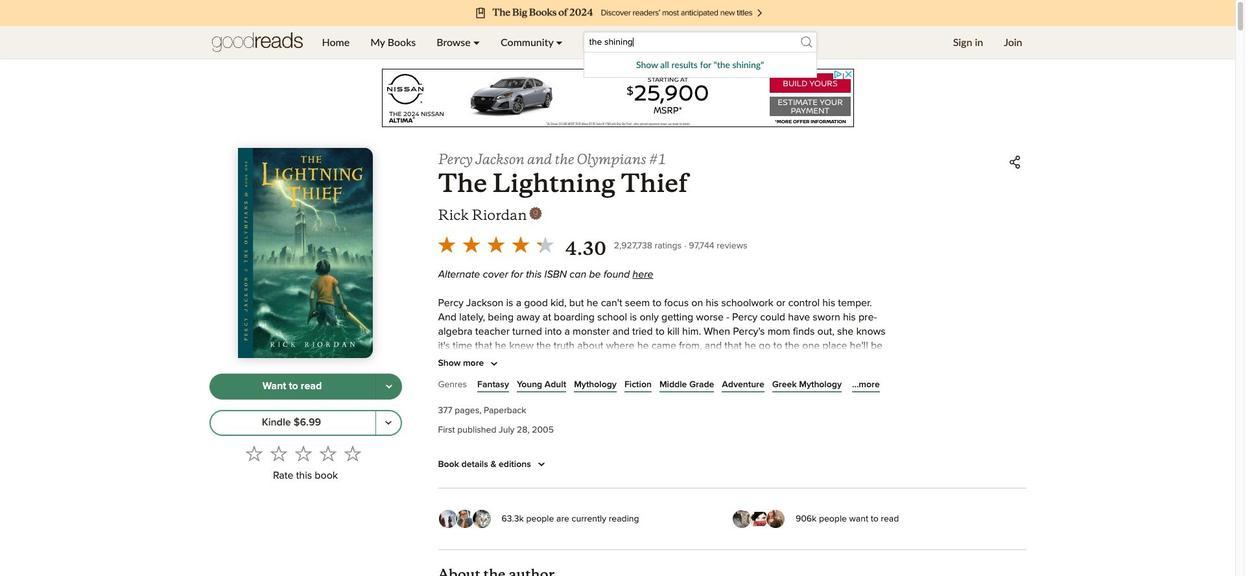 Task type: vqa. For each thing, say whether or not it's contained in the screenshot.
GOODREADS AUTHOR image
yes



Task type: describe. For each thing, give the bounding box(es) containing it.
rate 4 out of 5 image
[[320, 445, 337, 462]]

average rating of 4.30 stars. figure
[[434, 232, 614, 261]]

rate 1 out of 5 image
[[246, 445, 263, 462]]

rate 2 out of 5 image
[[271, 445, 287, 462]]

advertisement element
[[382, 69, 854, 127]]

rate 3 out of 5 image
[[295, 445, 312, 462]]

rating 4.3 out of 5 image
[[434, 232, 558, 257]]



Task type: locate. For each thing, give the bounding box(es) containing it.
goodreads author image
[[530, 207, 543, 220]]

the most anticipated books of 2024 image
[[146, 0, 1090, 26]]

home image
[[212, 26, 303, 58]]

Search by book title or ISBN text field
[[584, 32, 817, 53]]

None search field
[[573, 32, 828, 78]]

rate this book element
[[209, 441, 402, 486]]

book title: the lightning thief element
[[438, 169, 688, 199]]

rate 5 out of 5 image
[[345, 445, 361, 462]]

book 1 in the percy jackson and the olympians series element
[[438, 151, 688, 169]]

2,927,738 ratings and 97,744 reviews figure
[[614, 237, 748, 253]]

top genres for this book element
[[438, 377, 1027, 397]]

rating 0 out of 5 group
[[242, 441, 365, 466]]



